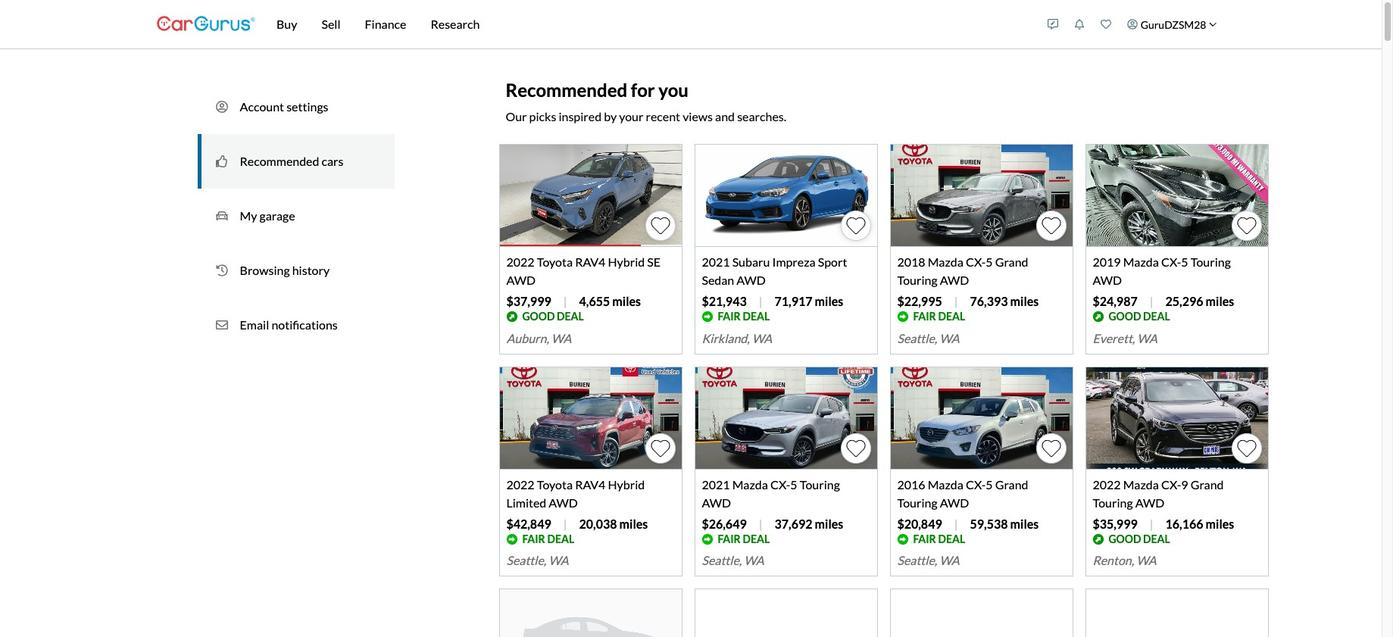 Task type: locate. For each thing, give the bounding box(es) containing it.
recommended up the "inspired"
[[506, 79, 627, 101]]

76,393
[[970, 294, 1008, 308]]

limited
[[506, 495, 546, 509]]

recent
[[646, 109, 680, 123]]

seattle, wa down $42,849
[[506, 553, 569, 568]]

miles right 76,393
[[1010, 294, 1039, 308]]

awd up $20,849
[[940, 495, 969, 509]]

0 vertical spatial hybrid
[[608, 254, 645, 269]]

deal down 25,296
[[1143, 310, 1170, 323]]

garage
[[259, 208, 295, 223]]

good down $37,999
[[522, 310, 555, 323]]

cx- up 16,166
[[1161, 477, 1181, 491]]

miles right 71,917
[[815, 294, 843, 308]]

you
[[658, 79, 689, 101]]

seattle, wa down $26,649
[[702, 553, 764, 568]]

grand for 2016 mazda cx-5 grand touring awd
[[995, 477, 1028, 491]]

cargurus logo homepage link link
[[157, 3, 255, 46]]

| for $35,999
[[1150, 516, 1153, 531]]

sedan
[[702, 273, 734, 287]]

seattle, down $20,849
[[897, 553, 937, 568]]

hybrid left se
[[608, 254, 645, 269]]

good deal
[[522, 310, 584, 323], [1109, 310, 1170, 323], [1109, 532, 1170, 545]]

deal
[[557, 310, 584, 323], [743, 310, 770, 323], [938, 310, 965, 323], [1143, 310, 1170, 323], [547, 532, 574, 545], [743, 532, 770, 545], [938, 532, 965, 545], [1143, 532, 1170, 545]]

2016 mazda cx-5 grand touring awd image
[[891, 367, 1073, 469]]

mazda inside '2019 mazda cx-5 touring awd'
[[1123, 254, 1159, 269]]

menu bar
[[255, 0, 1040, 48]]

deal for $35,999
[[1143, 532, 1170, 545]]

grand inside 2018 mazda cx-5 grand touring awd
[[995, 254, 1028, 269]]

gurudzsm28 menu
[[1040, 3, 1225, 45]]

envelope image
[[216, 317, 228, 333]]

seattle, wa for $20,849
[[897, 553, 960, 568]]

hybrid up '20,038 miles'
[[608, 477, 645, 491]]

0 horizontal spatial recommended
[[240, 154, 319, 168]]

2021 up sedan in the top right of the page
[[702, 254, 730, 269]]

miles for 20,038 miles
[[619, 516, 648, 531]]

cx- for 16,166 miles
[[1161, 477, 1181, 491]]

awd down the 2019
[[1093, 273, 1122, 287]]

9
[[1181, 477, 1188, 491]]

seattle,
[[897, 331, 937, 345], [506, 553, 546, 568], [702, 553, 742, 568], [897, 553, 937, 568]]

hybrid for 2022 toyota rav4 hybrid limited awd
[[608, 477, 645, 491]]

wa for $35,999
[[1136, 553, 1156, 568]]

5
[[986, 254, 993, 269], [1181, 254, 1188, 269], [790, 477, 797, 491], [986, 477, 993, 491]]

2022 toyota rav4 hybrid se awd image
[[500, 145, 682, 247]]

$42,849
[[506, 516, 551, 531]]

2021 subaru impreza sport sedan awd
[[702, 254, 847, 287]]

$21,943
[[702, 294, 747, 308]]

mazda right 2016
[[928, 477, 963, 491]]

$37,999
[[506, 294, 551, 308]]

1 toyota from the top
[[537, 254, 573, 269]]

fair deal down '$22,995'
[[913, 310, 965, 323]]

grand up 59,538 miles
[[995, 477, 1028, 491]]

grand inside 2022 mazda cx-9 grand touring awd
[[1191, 477, 1224, 491]]

your
[[619, 109, 643, 123]]

fair deal down $26,649
[[718, 532, 770, 545]]

mazda for 2022
[[1123, 477, 1159, 491]]

touring up the 25,296 miles
[[1191, 254, 1231, 269]]

mazda inside 2018 mazda cx-5 grand touring awd
[[928, 254, 963, 269]]

mazda for 2018
[[928, 254, 963, 269]]

1 horizontal spatial recommended
[[506, 79, 627, 101]]

2018 mazda cx-5 touring awd image
[[891, 590, 1073, 637]]

fair deal for $26,649
[[718, 532, 770, 545]]

hybrid inside 2022 toyota rav4 hybrid se awd
[[608, 254, 645, 269]]

rav4 up 20,038
[[575, 477, 606, 491]]

2022
[[506, 254, 534, 269], [506, 477, 534, 491], [1093, 477, 1121, 491]]

awd right limited at the bottom of page
[[549, 495, 578, 509]]

deal down 16,166
[[1143, 532, 1170, 545]]

| down 2016 mazda cx-5 grand touring awd on the bottom right of page
[[954, 516, 958, 531]]

wa right renton,
[[1136, 553, 1156, 568]]

2022 up limited at the bottom of page
[[506, 477, 534, 491]]

deal down $42,849
[[547, 532, 574, 545]]

our
[[506, 109, 527, 123]]

fair deal down $42,849
[[522, 532, 574, 545]]

recommended
[[506, 79, 627, 101], [240, 154, 319, 168]]

deal down '$22,995'
[[938, 310, 965, 323]]

5 inside '2019 mazda cx-5 touring awd'
[[1181, 254, 1188, 269]]

cx- inside 2018 mazda cx-5 grand touring awd
[[966, 254, 986, 269]]

miles right the 59,538
[[1010, 516, 1039, 531]]

5 up 37,692
[[790, 477, 797, 491]]

cx- up the 59,538
[[966, 477, 986, 491]]

deal down $20,849
[[938, 532, 965, 545]]

rav4
[[575, 254, 606, 269], [575, 477, 606, 491]]

grand for 2022 mazda cx-9 grand touring awd
[[1191, 477, 1224, 491]]

touring inside 2021 mazda cx-5 touring awd
[[800, 477, 840, 491]]

wa down '$22,995'
[[939, 331, 960, 345]]

1 hybrid from the top
[[608, 254, 645, 269]]

awd inside 2022 toyota rav4 hybrid limited awd
[[549, 495, 578, 509]]

toyota inside 2022 toyota rav4 hybrid limited awd
[[537, 477, 573, 491]]

seattle, wa for $22,995
[[897, 331, 960, 345]]

fair for $42,849
[[522, 532, 545, 545]]

2022 inside 2022 toyota rav4 hybrid se awd
[[506, 254, 534, 269]]

2022 for 2022 toyota rav4 hybrid limited awd
[[506, 477, 534, 491]]

awd up $26,649
[[702, 495, 731, 509]]

toyota inside 2022 toyota rav4 hybrid se awd
[[537, 254, 573, 269]]

1 rav4 from the top
[[575, 254, 606, 269]]

cx- inside '2019 mazda cx-5 touring awd'
[[1161, 254, 1181, 269]]

5 inside 2018 mazda cx-5 grand touring awd
[[986, 254, 993, 269]]

miles for 25,296 miles
[[1206, 294, 1234, 308]]

awd up $35,999
[[1135, 495, 1164, 509]]

cx- for 25,296 miles
[[1161, 254, 1181, 269]]

wa down $42,849
[[549, 553, 569, 568]]

miles for 16,166 miles
[[1206, 516, 1234, 531]]

0 vertical spatial 2021
[[702, 254, 730, 269]]

hybrid
[[608, 254, 645, 269], [608, 477, 645, 491]]

rav4 inside 2022 toyota rav4 hybrid limited awd
[[575, 477, 606, 491]]

2023 mazda cx-5 2.5 s preferred awd image
[[500, 590, 682, 637]]

fair for $26,649
[[718, 532, 741, 545]]

rav4 inside 2022 toyota rav4 hybrid se awd
[[575, 254, 606, 269]]

| for $24,987
[[1150, 294, 1153, 308]]

1 2021 from the top
[[702, 254, 730, 269]]

mazda up $26,649
[[732, 477, 768, 491]]

wa down $20,849
[[939, 553, 960, 568]]

5 up the 59,538
[[986, 477, 993, 491]]

5 up 25,296
[[1181, 254, 1188, 269]]

mazda inside 2022 mazda cx-9 grand touring awd
[[1123, 477, 1159, 491]]

| down 2022 toyota rav4 hybrid limited awd
[[563, 516, 567, 531]]

mazda inside 2021 mazda cx-5 touring awd
[[732, 477, 768, 491]]

2 rav4 from the top
[[575, 477, 606, 491]]

good down $35,999
[[1109, 532, 1141, 545]]

renton,
[[1093, 553, 1134, 568]]

good deal up renton, wa
[[1109, 532, 1170, 545]]

1 vertical spatial rav4
[[575, 477, 606, 491]]

wa right kirkland,
[[752, 331, 772, 345]]

mazda inside 2016 mazda cx-5 grand touring awd
[[928, 477, 963, 491]]

grand up 76,393 miles at the top
[[995, 254, 1028, 269]]

miles right 37,692
[[815, 516, 843, 531]]

cx- inside 2022 mazda cx-9 grand touring awd
[[1161, 477, 1181, 491]]

touring up $35,999
[[1093, 495, 1133, 509]]

fair down $20,849
[[913, 532, 936, 545]]

59,538
[[970, 516, 1008, 531]]

miles right 16,166
[[1206, 516, 1234, 531]]

2 2021 from the top
[[702, 477, 730, 491]]

seattle, for $26,649
[[702, 553, 742, 568]]

cx- inside 2021 mazda cx-5 touring awd
[[770, 477, 790, 491]]

2 toyota from the top
[[537, 477, 573, 491]]

1 vertical spatial toyota
[[537, 477, 573, 491]]

| down 2021 mazda cx-5 touring awd at the bottom of page
[[759, 516, 762, 531]]

touring down 2018
[[897, 273, 937, 287]]

| down '2019 mazda cx-5 touring awd'
[[1150, 294, 1153, 308]]

my garage link
[[197, 189, 395, 243]]

touring inside 2018 mazda cx-5 grand touring awd
[[897, 273, 937, 287]]

cx- inside 2016 mazda cx-5 grand touring awd
[[966, 477, 986, 491]]

account
[[240, 99, 284, 114]]

seattle, down '$22,995'
[[897, 331, 937, 345]]

recommended for recommended cars
[[240, 154, 319, 168]]

cx- up 76,393
[[966, 254, 986, 269]]

2022 inside 2022 toyota rav4 hybrid limited awd
[[506, 477, 534, 491]]

2022 up $37,999
[[506, 254, 534, 269]]

touring for 2016 mazda cx-5 grand touring awd
[[897, 495, 937, 509]]

kirkland, wa
[[702, 331, 772, 345]]

miles right 20,038
[[619, 516, 648, 531]]

seattle, for $20,849
[[897, 553, 937, 568]]

seattle, down $42,849
[[506, 553, 546, 568]]

seattle, wa down '$22,995'
[[897, 331, 960, 345]]

menu bar containing buy
[[255, 0, 1040, 48]]

toyota
[[537, 254, 573, 269], [537, 477, 573, 491]]

1 vertical spatial 2021
[[702, 477, 730, 491]]

2 hybrid from the top
[[608, 477, 645, 491]]

seattle, wa down $20,849
[[897, 553, 960, 568]]

miles for 71,917 miles
[[815, 294, 843, 308]]

touring
[[1191, 254, 1231, 269], [897, 273, 937, 287], [800, 477, 840, 491], [897, 495, 937, 509], [1093, 495, 1133, 509]]

touring inside 2016 mazda cx-5 grand touring awd
[[897, 495, 937, 509]]

saved cars image
[[1101, 19, 1111, 30]]

email notifications link
[[197, 298, 395, 352]]

wa for $26,649
[[744, 553, 764, 568]]

toyota up $37,999
[[537, 254, 573, 269]]

good deal up the everett, wa
[[1109, 310, 1170, 323]]

everett,
[[1093, 331, 1135, 345]]

miles
[[612, 294, 641, 308], [815, 294, 843, 308], [1010, 294, 1039, 308], [1206, 294, 1234, 308], [619, 516, 648, 531], [815, 516, 843, 531], [1010, 516, 1039, 531], [1206, 516, 1234, 531]]

deal for $26,649
[[743, 532, 770, 545]]

2021 subaru impreza sport sedan awd image
[[696, 145, 877, 247]]

fair
[[718, 310, 741, 323], [913, 310, 936, 323], [522, 532, 545, 545], [718, 532, 741, 545], [913, 532, 936, 545]]

2021 inside 2021 subaru impreza sport sedan awd
[[702, 254, 730, 269]]

hybrid inside 2022 toyota rav4 hybrid limited awd
[[608, 477, 645, 491]]

fair down $26,649
[[718, 532, 741, 545]]

recommended for recommended for you
[[506, 79, 627, 101]]

deal down $26,649
[[743, 532, 770, 545]]

awd down subaru
[[737, 273, 766, 287]]

deal for $21,943
[[743, 310, 770, 323]]

good deal up auburn, wa
[[522, 310, 584, 323]]

2022 up $35,999
[[1093, 477, 1121, 491]]

fair deal down $20,849
[[913, 532, 965, 545]]

deal for $22,995
[[938, 310, 965, 323]]

fair down $42,849
[[522, 532, 545, 545]]

2022 inside 2022 mazda cx-9 grand touring awd
[[1093, 477, 1121, 491]]

0 vertical spatial rav4
[[575, 254, 606, 269]]

1 vertical spatial recommended
[[240, 154, 319, 168]]

| down 2022 mazda cx-9 grand touring awd
[[1150, 516, 1153, 531]]

| for $22,995
[[954, 294, 958, 308]]

thumbs up image
[[216, 154, 228, 169]]

5 inside 2016 mazda cx-5 grand touring awd
[[986, 477, 993, 491]]

| for $20,849
[[954, 516, 958, 531]]

0 vertical spatial recommended
[[506, 79, 627, 101]]

awd inside 2018 mazda cx-5 grand touring awd
[[940, 273, 969, 287]]

good down $24,987
[[1109, 310, 1141, 323]]

5 up 76,393
[[986, 254, 993, 269]]

2023 jeep wrangler 4xe willys 4wd image
[[696, 590, 877, 637]]

wa right "auburn,"
[[551, 331, 571, 345]]

history image
[[216, 263, 228, 278]]

good
[[522, 310, 555, 323], [1109, 310, 1141, 323], [1109, 532, 1141, 545]]

rav4 for 4,655 miles
[[575, 254, 606, 269]]

wa right everett,
[[1137, 331, 1157, 345]]

seattle, for $22,995
[[897, 331, 937, 345]]

fair for $20,849
[[913, 532, 936, 545]]

grand
[[995, 254, 1028, 269], [995, 477, 1028, 491], [1191, 477, 1224, 491]]

auburn,
[[506, 331, 549, 345]]

kirkland,
[[702, 331, 750, 345]]

toyota for $42,849
[[537, 477, 573, 491]]

deal for $24,987
[[1143, 310, 1170, 323]]

16,166
[[1165, 516, 1203, 531]]

2021 inside 2021 mazda cx-5 touring awd
[[702, 477, 730, 491]]

seattle, down $26,649
[[702, 553, 742, 568]]

fair deal
[[718, 310, 770, 323], [913, 310, 965, 323], [522, 532, 574, 545], [718, 532, 770, 545], [913, 532, 965, 545]]

finance button
[[353, 0, 418, 48]]

open notifications image
[[1074, 19, 1085, 30]]

mazda right 2018
[[928, 254, 963, 269]]

mazda left 9
[[1123, 477, 1159, 491]]

fair down $21,943 on the top right of page
[[718, 310, 741, 323]]

2021 for 2021 mazda cx-5 touring awd
[[702, 477, 730, 491]]

wa
[[551, 331, 571, 345], [752, 331, 772, 345], [939, 331, 960, 345], [1137, 331, 1157, 345], [549, 553, 569, 568], [744, 553, 764, 568], [939, 553, 960, 568], [1136, 553, 1156, 568]]

cx- up 25,296
[[1161, 254, 1181, 269]]

5 inside 2021 mazda cx-5 touring awd
[[790, 477, 797, 491]]

59,538 miles
[[970, 516, 1039, 531]]

2019
[[1093, 254, 1121, 269]]

chevron down image
[[1209, 20, 1217, 28]]

miles for 59,538 miles
[[1010, 516, 1039, 531]]

wa for $37,999
[[551, 331, 571, 345]]

1 vertical spatial hybrid
[[608, 477, 645, 491]]

mazda right the 2019
[[1123, 254, 1159, 269]]

seattle, wa
[[897, 331, 960, 345], [506, 553, 569, 568], [702, 553, 764, 568], [897, 553, 960, 568]]

recommended for you
[[506, 79, 689, 101]]

deal for $42,849
[[547, 532, 574, 545]]

20,038 miles
[[579, 516, 648, 531]]

| left 71,917
[[759, 294, 762, 308]]

cx- up 37,692
[[770, 477, 790, 491]]

2018 mazda cx-5 grand touring awd
[[897, 254, 1028, 287]]

grand right 9
[[1191, 477, 1224, 491]]

| down 2018 mazda cx-5 grand touring awd
[[954, 294, 958, 308]]

wa down $26,649
[[744, 553, 764, 568]]

| left 4,655
[[563, 294, 567, 308]]

recommended left cars
[[240, 154, 319, 168]]

fair down '$22,995'
[[913, 310, 936, 323]]

research
[[431, 17, 480, 31]]

se
[[647, 254, 661, 269]]

wa for $20,849
[[939, 553, 960, 568]]

|
[[563, 294, 567, 308], [759, 294, 762, 308], [954, 294, 958, 308], [1150, 294, 1153, 308], [563, 516, 567, 531], [759, 516, 762, 531], [954, 516, 958, 531], [1150, 516, 1153, 531]]

cargurus logo homepage link image
[[157, 3, 255, 46]]

fair deal up "kirkland, wa"
[[718, 310, 770, 323]]

cx- for 37,692 miles
[[770, 477, 790, 491]]

grand inside 2016 mazda cx-5 grand touring awd
[[995, 477, 1028, 491]]

touring down 2016
[[897, 495, 937, 509]]

touring up 37,692 miles at right
[[800, 477, 840, 491]]

touring inside 2022 mazda cx-9 grand touring awd
[[1093, 495, 1133, 509]]

mazda
[[928, 254, 963, 269], [1123, 254, 1159, 269], [732, 477, 768, 491], [928, 477, 963, 491], [1123, 477, 1159, 491]]

miles right 4,655
[[612, 294, 641, 308]]

add a car review image
[[1048, 19, 1058, 30]]

hybrid for 2022 toyota rav4 hybrid se awd
[[608, 254, 645, 269]]

awd inside 2021 subaru impreza sport sedan awd
[[737, 273, 766, 287]]

deal down 4,655
[[557, 310, 584, 323]]

toyota up limited at the bottom of page
[[537, 477, 573, 491]]

fair for $22,995
[[913, 310, 936, 323]]

$35,999
[[1093, 516, 1138, 531]]

picks
[[529, 109, 556, 123]]

awd up $37,999
[[506, 273, 536, 287]]

miles right 25,296
[[1206, 294, 1234, 308]]

2021 up $26,649
[[702, 477, 730, 491]]

cx- for 59,538 miles
[[966, 477, 986, 491]]

awd up '$22,995'
[[940, 273, 969, 287]]

rav4 up 4,655
[[575, 254, 606, 269]]

deal up "kirkland, wa"
[[743, 310, 770, 323]]

0 vertical spatial toyota
[[537, 254, 573, 269]]

miles for 37,692 miles
[[815, 516, 843, 531]]



Task type: vqa. For each thing, say whether or not it's contained in the screenshot.
$20,849 Seattle,
yes



Task type: describe. For each thing, give the bounding box(es) containing it.
finance
[[365, 17, 406, 31]]

2019 mazda cx-5 touring awd image
[[1087, 145, 1268, 247]]

touring for 2022 mazda cx-9 grand touring awd
[[1093, 495, 1133, 509]]

25,296 miles
[[1165, 294, 1234, 308]]

| for $42,849
[[563, 516, 567, 531]]

2021 for 2021 subaru impreza sport sedan awd
[[702, 254, 730, 269]]

76,393 miles
[[970, 294, 1039, 308]]

4,655
[[579, 294, 610, 308]]

| for $26,649
[[759, 516, 762, 531]]

2016
[[897, 477, 925, 491]]

| for $21,943
[[759, 294, 762, 308]]

my garage
[[240, 208, 295, 223]]

user circle image
[[216, 99, 228, 114]]

2022 for 2022 toyota rav4 hybrid se awd
[[506, 254, 534, 269]]

our picks inspired by your recent views and searches.
[[506, 109, 786, 123]]

recommended cars
[[240, 154, 344, 168]]

good deal for $35,999
[[1109, 532, 1170, 545]]

awd inside '2019 mazda cx-5 touring awd'
[[1093, 273, 1122, 287]]

grand for 2018 mazda cx-5 grand touring awd
[[995, 254, 1028, 269]]

browsing history
[[240, 263, 330, 277]]

renton, wa
[[1093, 553, 1156, 568]]

2019 mazda cx-5 touring awd
[[1093, 254, 1231, 287]]

deal for $37,999
[[557, 310, 584, 323]]

research button
[[418, 0, 492, 48]]

2022 mazda cx-9 grand touring awd image
[[1087, 367, 1268, 469]]

touring for 2018 mazda cx-5 grand touring awd
[[897, 273, 937, 287]]

2022 toyota rav4 hybrid limited awd
[[506, 477, 645, 509]]

25,296
[[1165, 294, 1203, 308]]

by
[[604, 109, 617, 123]]

71,917 miles
[[775, 294, 843, 308]]

fair deal for $21,943
[[718, 310, 770, 323]]

rav4 for 20,038 miles
[[575, 477, 606, 491]]

37,692 miles
[[775, 516, 843, 531]]

$22,995
[[897, 294, 942, 308]]

wa for $21,943
[[752, 331, 772, 345]]

browsing
[[240, 263, 290, 277]]

touring inside '2019 mazda cx-5 touring awd'
[[1191, 254, 1231, 269]]

settings
[[286, 99, 328, 114]]

mazda for 2021
[[732, 477, 768, 491]]

5 for 59,538
[[986, 477, 993, 491]]

2018
[[897, 254, 925, 269]]

mazda for 2019
[[1123, 254, 1159, 269]]

seattle, wa for $26,649
[[702, 553, 764, 568]]

71,917
[[775, 294, 812, 308]]

impreza
[[772, 254, 816, 269]]

5 for 37,692
[[790, 477, 797, 491]]

wa for $22,995
[[939, 331, 960, 345]]

auburn, wa
[[506, 331, 571, 345]]

seattle, for $42,849
[[506, 553, 546, 568]]

awd inside 2016 mazda cx-5 grand touring awd
[[940, 495, 969, 509]]

car image
[[216, 208, 228, 223]]

2020 mazda cx-5 grand touring reserve awd image
[[1087, 590, 1268, 637]]

20,038
[[579, 516, 617, 531]]

awd inside 2021 mazda cx-5 touring awd
[[702, 495, 731, 509]]

2022 mazda cx-9 grand touring awd
[[1093, 477, 1224, 509]]

account settings link
[[197, 80, 395, 134]]

and
[[715, 109, 735, 123]]

miles for 4,655 miles
[[612, 294, 641, 308]]

gurudzsm28
[[1141, 18, 1206, 31]]

wa for $24,987
[[1137, 331, 1157, 345]]

notifications
[[271, 317, 338, 332]]

good deal for $37,999
[[522, 310, 584, 323]]

2018 mazda cx-5 grand touring awd image
[[891, 145, 1073, 247]]

email notifications
[[240, 317, 338, 332]]

$20,849
[[897, 516, 942, 531]]

2022 toyota rav4 hybrid se awd
[[506, 254, 661, 287]]

good for $24,987
[[1109, 310, 1141, 323]]

5 for 25,296
[[1181, 254, 1188, 269]]

toyota for $37,999
[[537, 254, 573, 269]]

sell button
[[309, 0, 353, 48]]

fair for $21,943
[[718, 310, 741, 323]]

$26,649
[[702, 516, 747, 531]]

searches.
[[737, 109, 786, 123]]

everett, wa
[[1093, 331, 1157, 345]]

2021 mazda cx-5 touring awd
[[702, 477, 840, 509]]

account settings
[[240, 99, 328, 114]]

for
[[631, 79, 655, 101]]

good for $35,999
[[1109, 532, 1141, 545]]

wa for $42,849
[[549, 553, 569, 568]]

history
[[292, 263, 330, 277]]

2022 toyota rav4 hybrid limited awd image
[[500, 367, 682, 469]]

5 for 76,393
[[986, 254, 993, 269]]

gurudzsm28 button
[[1119, 3, 1225, 45]]

2016 mazda cx-5 grand touring awd
[[897, 477, 1028, 509]]

good for $37,999
[[522, 310, 555, 323]]

user icon image
[[1127, 19, 1138, 30]]

37,692
[[775, 516, 812, 531]]

inspired
[[559, 109, 602, 123]]

browsing history link
[[197, 243, 395, 298]]

2022 for 2022 mazda cx-9 grand touring awd
[[1093, 477, 1121, 491]]

$24,987
[[1093, 294, 1138, 308]]

awd inside 2022 toyota rav4 hybrid se awd
[[506, 273, 536, 287]]

2021 mazda cx-5 touring awd image
[[696, 367, 877, 469]]

cars
[[322, 154, 344, 168]]

views
[[683, 109, 713, 123]]

awd inside 2022 mazda cx-9 grand touring awd
[[1135, 495, 1164, 509]]

sport
[[818, 254, 847, 269]]

fair deal for $42,849
[[522, 532, 574, 545]]

good deal for $24,987
[[1109, 310, 1170, 323]]

subaru
[[732, 254, 770, 269]]

recommended cars link
[[197, 134, 395, 189]]

16,166 miles
[[1165, 516, 1234, 531]]

sell
[[322, 17, 341, 31]]

| for $37,999
[[563, 294, 567, 308]]

seattle, wa for $42,849
[[506, 553, 569, 568]]

deal for $20,849
[[938, 532, 965, 545]]

cx- for 76,393 miles
[[966, 254, 986, 269]]

buy
[[276, 17, 297, 31]]

buy button
[[264, 0, 309, 48]]

fair deal for $20,849
[[913, 532, 965, 545]]

email
[[240, 317, 269, 332]]

my
[[240, 208, 257, 223]]

gurudzsm28 menu item
[[1119, 3, 1225, 45]]

4,655 miles
[[579, 294, 641, 308]]

mazda for 2016
[[928, 477, 963, 491]]

fair deal for $22,995
[[913, 310, 965, 323]]

miles for 76,393 miles
[[1010, 294, 1039, 308]]



